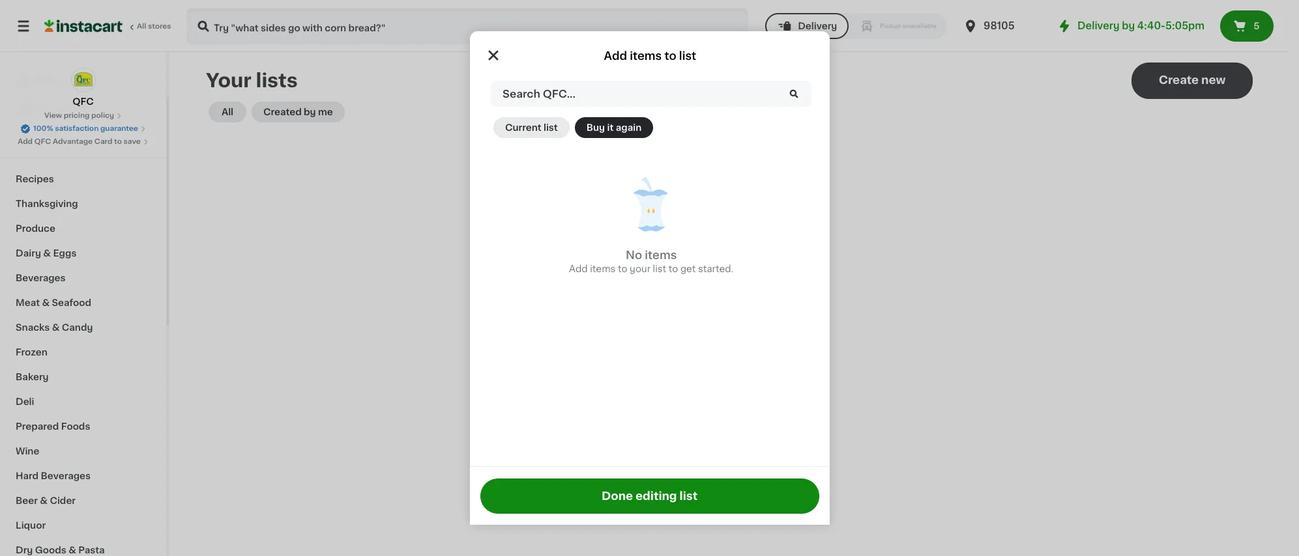 Task type: locate. For each thing, give the bounding box(es) containing it.
& for beer
[[40, 497, 48, 506]]

by inside button
[[304, 108, 316, 117]]

goods
[[35, 547, 66, 556]]

deli
[[16, 398, 34, 407]]

0 vertical spatial buy it again
[[37, 102, 92, 112]]

1 horizontal spatial by
[[1122, 21, 1135, 31]]

editing
[[636, 491, 677, 502]]

no up your
[[626, 251, 642, 261]]

1 horizontal spatial add
[[569, 265, 588, 275]]

delivery by 4:40-5:05pm
[[1078, 21, 1205, 31]]

buy
[[37, 102, 55, 112], [586, 123, 605, 132]]

0 vertical spatial beverages
[[16, 274, 66, 283]]

buy it again inside buy it again link
[[37, 102, 92, 112]]

by for created
[[304, 108, 316, 117]]

1 vertical spatial it
[[607, 123, 614, 132]]

& left pasta
[[69, 547, 76, 556]]

lists up created
[[256, 71, 298, 90]]

qfc down lists
[[34, 138, 51, 145]]

again up view pricing policy
[[66, 102, 92, 112]]

1 horizontal spatial buy it again
[[586, 123, 642, 132]]

bakery link
[[8, 365, 158, 390]]

1 horizontal spatial lists
[[717, 271, 740, 281]]

0 horizontal spatial qfc
[[34, 138, 51, 145]]

search
[[502, 89, 540, 99]]

1 vertical spatial beverages
[[41, 472, 91, 481]]

98105 button
[[963, 8, 1042, 44]]

started.
[[698, 265, 734, 275]]

qfc link
[[71, 68, 96, 108]]

hard beverages link
[[8, 464, 158, 489]]

& right meat
[[42, 299, 50, 308]]

no for lists
[[698, 271, 714, 281]]

to down guarantee
[[114, 138, 122, 145]]

by left me
[[304, 108, 316, 117]]

view pricing policy link
[[44, 111, 122, 121]]

0 horizontal spatial lists
[[256, 71, 298, 90]]

meat & seafood
[[16, 299, 91, 308]]

frozen
[[16, 348, 47, 357]]

it down the search qfc... button
[[607, 123, 614, 132]]

1 horizontal spatial qfc
[[73, 97, 94, 106]]

delivery for delivery by 4:40-5:05pm
[[1078, 21, 1120, 31]]

0 horizontal spatial no
[[626, 251, 642, 261]]

no
[[626, 251, 642, 261], [698, 271, 714, 281]]

buy it again down the search qfc... button
[[586, 123, 642, 132]]

again
[[66, 102, 92, 112], [616, 123, 642, 132]]

items
[[630, 51, 662, 61], [645, 251, 677, 261], [590, 265, 616, 275]]

view
[[44, 112, 62, 119]]

snacks & candy
[[16, 323, 93, 333]]

produce
[[16, 224, 55, 233]]

card
[[94, 138, 112, 145]]

again down the search qfc... button
[[616, 123, 642, 132]]

snacks & candy link
[[8, 316, 158, 340]]

add
[[604, 51, 627, 61], [18, 138, 33, 145], [569, 265, 588, 275]]

no inside no items add items to your list to get started.
[[626, 251, 642, 261]]

items up your
[[645, 251, 677, 261]]

no items add items to your list to get started.
[[569, 251, 734, 275]]

frozen link
[[8, 340, 158, 365]]

your
[[206, 71, 252, 90]]

qfc
[[73, 97, 94, 106], [34, 138, 51, 145]]

created by me button
[[252, 102, 345, 123]]

again inside buy it again link
[[66, 102, 92, 112]]

guarantee
[[100, 125, 138, 132]]

beverages down dairy & eggs
[[16, 274, 66, 283]]

buy up view
[[37, 102, 55, 112]]

0 vertical spatial qfc
[[73, 97, 94, 106]]

0 vertical spatial add
[[604, 51, 627, 61]]

add left your
[[569, 265, 588, 275]]

1 horizontal spatial it
[[607, 123, 614, 132]]

delivery button
[[766, 13, 849, 39]]

by left 4:40-
[[1122, 21, 1135, 31]]

by
[[1122, 21, 1135, 31], [304, 108, 316, 117]]

create
[[1159, 75, 1199, 85]]

recipes
[[16, 175, 54, 184]]

add up the search qfc... button
[[604, 51, 627, 61]]

2 horizontal spatial add
[[604, 51, 627, 61]]

1 vertical spatial buy it again
[[586, 123, 642, 132]]

list inside button
[[680, 491, 698, 502]]

None search field
[[187, 8, 749, 44]]

add qfc advantage card to save link
[[18, 137, 149, 147]]

it
[[57, 102, 64, 112], [607, 123, 614, 132]]

0 vertical spatial again
[[66, 102, 92, 112]]

shop link
[[8, 68, 158, 94]]

delivery inside button
[[798, 22, 838, 31]]

0 vertical spatial no
[[626, 251, 642, 261]]

new
[[1202, 75, 1226, 85]]

0 horizontal spatial again
[[66, 102, 92, 112]]

0 vertical spatial all
[[137, 23, 146, 30]]

instacart logo image
[[44, 18, 123, 34]]

lists
[[256, 71, 298, 90], [717, 271, 740, 281]]

snacks
[[16, 323, 50, 333]]

lists for no
[[717, 271, 740, 281]]

1 vertical spatial add
[[18, 138, 33, 145]]

add up recipes
[[18, 138, 33, 145]]

buy it again up view
[[37, 102, 92, 112]]

beverages up cider
[[41, 472, 91, 481]]

&
[[43, 249, 51, 258], [42, 299, 50, 308], [52, 323, 60, 333], [40, 497, 48, 506], [69, 547, 76, 556]]

0 vertical spatial buy
[[37, 102, 55, 112]]

0 vertical spatial lists
[[256, 71, 298, 90]]

1 horizontal spatial delivery
[[1078, 21, 1120, 31]]

items up the search qfc... button
[[630, 51, 662, 61]]

list right current
[[544, 123, 558, 132]]

1 vertical spatial by
[[304, 108, 316, 117]]

0 vertical spatial by
[[1122, 21, 1135, 31]]

no right get on the right top
[[698, 271, 714, 281]]

policy
[[91, 112, 114, 119]]

0 horizontal spatial buy it again
[[37, 102, 92, 112]]

& for meat
[[42, 299, 50, 308]]

list inside button
[[544, 123, 558, 132]]

& right beer
[[40, 497, 48, 506]]

beverages link
[[8, 266, 158, 291]]

1 vertical spatial buy
[[586, 123, 605, 132]]

0 vertical spatial it
[[57, 102, 64, 112]]

& for snacks
[[52, 323, 60, 333]]

all
[[137, 23, 146, 30], [222, 108, 234, 117]]

meat
[[16, 299, 40, 308]]

created
[[263, 108, 302, 117]]

all button
[[209, 102, 247, 123]]

create new button
[[1132, 63, 1253, 99]]

qfc...
[[543, 89, 576, 99]]

list
[[679, 51, 696, 61], [544, 123, 558, 132], [653, 265, 666, 275], [680, 491, 698, 502]]

1 vertical spatial again
[[616, 123, 642, 132]]

to
[[665, 51, 676, 61], [114, 138, 122, 145], [618, 265, 627, 275], [669, 265, 678, 275]]

1 vertical spatial lists
[[717, 271, 740, 281]]

all inside "button"
[[222, 108, 234, 117]]

prepared
[[16, 423, 59, 432]]

buy right current list
[[586, 123, 605, 132]]

& left the candy
[[52, 323, 60, 333]]

& left eggs
[[43, 249, 51, 258]]

it up view
[[57, 102, 64, 112]]

0 horizontal spatial all
[[137, 23, 146, 30]]

items left your
[[590, 265, 616, 275]]

hard
[[16, 472, 39, 481]]

0 horizontal spatial delivery
[[798, 22, 838, 31]]

1 vertical spatial items
[[645, 251, 677, 261]]

1 vertical spatial all
[[222, 108, 234, 117]]

0 vertical spatial items
[[630, 51, 662, 61]]

1 horizontal spatial no
[[698, 271, 714, 281]]

1 vertical spatial no
[[698, 271, 714, 281]]

100% satisfaction guarantee button
[[20, 121, 146, 134]]

1 horizontal spatial all
[[222, 108, 234, 117]]

all left stores at the top left of page
[[137, 23, 146, 30]]

list right editing
[[680, 491, 698, 502]]

5
[[1254, 22, 1260, 31]]

beverages
[[16, 274, 66, 283], [41, 472, 91, 481]]

dry goods & pasta
[[16, 547, 105, 556]]

0 horizontal spatial buy
[[37, 102, 55, 112]]

no lists yet
[[698, 271, 762, 281]]

dairy
[[16, 249, 41, 258]]

all down your
[[222, 108, 234, 117]]

hard beverages
[[16, 472, 91, 481]]

0 horizontal spatial by
[[304, 108, 316, 117]]

service type group
[[766, 13, 948, 39]]

create new
[[1159, 75, 1226, 85]]

list right your
[[653, 265, 666, 275]]

to up the search qfc... button
[[665, 51, 676, 61]]

me
[[318, 108, 333, 117]]

cider
[[50, 497, 76, 506]]

it inside buy it again link
[[57, 102, 64, 112]]

thanksgiving link
[[8, 192, 158, 217]]

qfc up view pricing policy link
[[73, 97, 94, 106]]

0 horizontal spatial it
[[57, 102, 64, 112]]

dry
[[16, 547, 33, 556]]

lists left yet
[[717, 271, 740, 281]]

lists link
[[8, 120, 158, 146]]

0 horizontal spatial add
[[18, 138, 33, 145]]

dairy & eggs link
[[8, 241, 158, 266]]

buy it again
[[37, 102, 92, 112], [586, 123, 642, 132]]

eggs
[[53, 249, 77, 258]]

& for dairy
[[43, 249, 51, 258]]

2 vertical spatial add
[[569, 265, 588, 275]]

1 horizontal spatial buy
[[586, 123, 605, 132]]

1 horizontal spatial again
[[616, 123, 642, 132]]



Task type: describe. For each thing, give the bounding box(es) containing it.
list inside no items add items to your list to get started.
[[653, 265, 666, 275]]

no for items
[[626, 251, 642, 261]]

again inside buy it again button
[[616, 123, 642, 132]]

delivery for delivery
[[798, 22, 838, 31]]

buy it again link
[[8, 94, 158, 120]]

wine
[[16, 447, 39, 457]]

dry goods & pasta link
[[8, 539, 158, 557]]

your lists
[[206, 71, 298, 90]]

prepared foods link
[[8, 415, 158, 440]]

current list
[[505, 123, 558, 132]]

current list button
[[493, 117, 569, 138]]

delivery by 4:40-5:05pm link
[[1057, 18, 1205, 34]]

all for all
[[222, 108, 234, 117]]

done
[[602, 491, 633, 502]]

100% satisfaction guarantee
[[33, 125, 138, 132]]

pasta
[[78, 547, 105, 556]]

all for all stores
[[137, 23, 146, 30]]

view pricing policy
[[44, 112, 114, 119]]

1 vertical spatial qfc
[[34, 138, 51, 145]]

list up the search qfc... button
[[679, 51, 696, 61]]

beer & cider
[[16, 497, 76, 506]]

lists
[[37, 128, 59, 138]]

your
[[630, 265, 650, 275]]

liquor
[[16, 522, 46, 531]]

buy it again inside buy it again button
[[586, 123, 642, 132]]

stores
[[148, 23, 171, 30]]

all stores
[[137, 23, 171, 30]]

beer
[[16, 497, 38, 506]]

to left get on the right top
[[669, 265, 678, 275]]

seafood
[[52, 299, 91, 308]]

get
[[680, 265, 696, 275]]

qfc inside "link"
[[73, 97, 94, 106]]

deli link
[[8, 390, 158, 415]]

items for no
[[645, 251, 677, 261]]

beer & cider link
[[8, 489, 158, 514]]

qfc logo image
[[71, 68, 96, 93]]

candy
[[62, 323, 93, 333]]

items for add
[[630, 51, 662, 61]]

produce link
[[8, 217, 158, 241]]

meat & seafood link
[[8, 291, 158, 316]]

5:05pm
[[1166, 21, 1205, 31]]

prepared foods
[[16, 423, 90, 432]]

advantage
[[53, 138, 93, 145]]

it inside buy it again button
[[607, 123, 614, 132]]

by for delivery
[[1122, 21, 1135, 31]]

buy inside button
[[586, 123, 605, 132]]

dairy & eggs
[[16, 249, 77, 258]]

beverages inside hard beverages link
[[41, 472, 91, 481]]

search qfc... button
[[491, 81, 812, 107]]

to left your
[[618, 265, 627, 275]]

yet
[[743, 271, 762, 281]]

done editing list
[[602, 491, 698, 502]]

beverages inside beverages 'link'
[[16, 274, 66, 283]]

buy it again button
[[575, 117, 653, 138]]

search qfc...
[[502, 89, 576, 99]]

add items to list
[[604, 51, 696, 61]]

add qfc advantage card to save
[[18, 138, 141, 145]]

add for add qfc advantage card to save
[[18, 138, 33, 145]]

4:40-
[[1138, 21, 1166, 31]]

done editing list button
[[480, 479, 819, 514]]

wine link
[[8, 440, 158, 464]]

thanksgiving
[[16, 200, 78, 209]]

save
[[124, 138, 141, 145]]

5 button
[[1221, 10, 1274, 42]]

recipes link
[[8, 167, 158, 192]]

all stores link
[[44, 8, 172, 44]]

current
[[505, 123, 541, 132]]

add for add items to list
[[604, 51, 627, 61]]

pricing
[[64, 112, 90, 119]]

satisfaction
[[55, 125, 99, 132]]

shop
[[37, 76, 61, 85]]

2 vertical spatial items
[[590, 265, 616, 275]]

98105
[[984, 21, 1015, 31]]

foods
[[61, 423, 90, 432]]

created by me
[[263, 108, 333, 117]]

list_add_items dialog
[[470, 31, 830, 526]]

100%
[[33, 125, 53, 132]]

bakery
[[16, 373, 49, 382]]

lists for your
[[256, 71, 298, 90]]

add inside no items add items to your list to get started.
[[569, 265, 588, 275]]



Task type: vqa. For each thing, say whether or not it's contained in the screenshot.
the may
no



